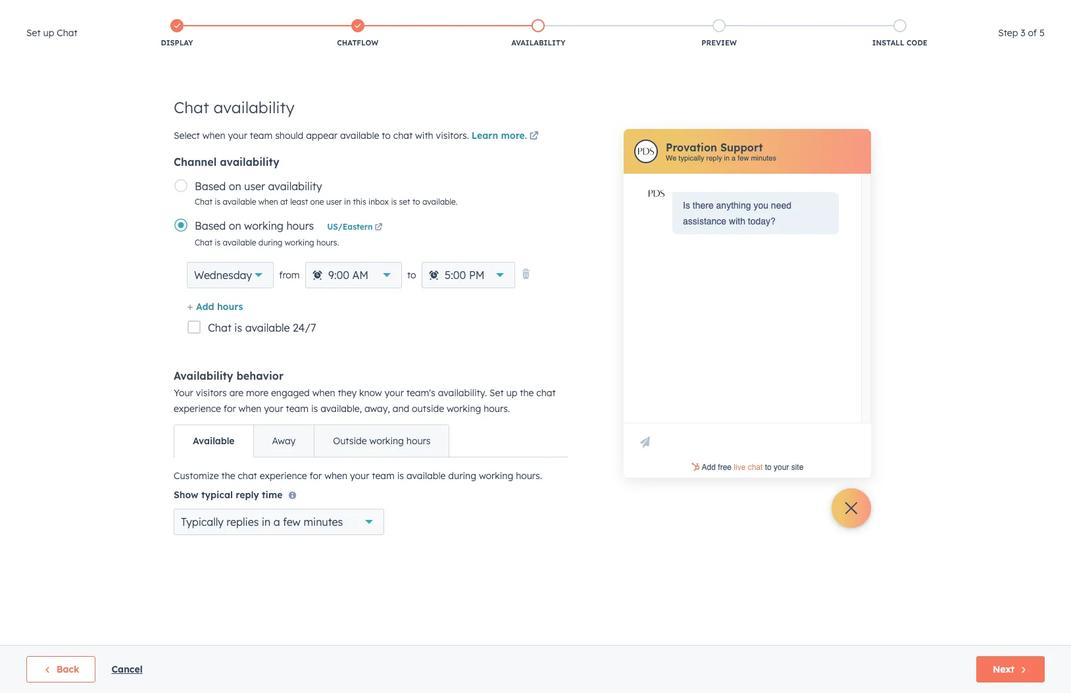 Task type: locate. For each thing, give the bounding box(es) containing it.
2 vertical spatial in
[[262, 515, 271, 529]]

2 link opens in a new window image from the top
[[530, 132, 539, 142]]

link opens in a new window image
[[375, 222, 383, 234], [375, 224, 383, 232]]

behavior
[[237, 369, 284, 382]]

3
[[1021, 27, 1026, 39]]

reply
[[707, 154, 722, 162], [236, 489, 259, 501]]

1 horizontal spatial hours
[[287, 219, 314, 232]]

0 horizontal spatial set
[[26, 27, 41, 39]]

back
[[57, 664, 79, 675]]

1 vertical spatial the
[[221, 470, 235, 482]]

0 horizontal spatial hours
[[217, 301, 243, 313]]

in left this
[[344, 197, 351, 207]]

1 vertical spatial hours.
[[484, 403, 510, 415]]

a down time
[[274, 515, 280, 529]]

a inside popup button
[[274, 515, 280, 529]]

team left should
[[250, 130, 273, 142]]

0 vertical spatial a
[[732, 154, 736, 162]]

1 vertical spatial availability
[[220, 155, 280, 169]]

based for based on user availability
[[195, 180, 226, 193]]

hours down "outside" at the bottom of the page
[[407, 435, 431, 447]]

reply inside provation support we typically reply in a few minutes
[[707, 154, 722, 162]]

link opens in a new window image
[[530, 129, 539, 145], [530, 132, 539, 142]]

is
[[683, 200, 690, 211]]

0 vertical spatial on
[[229, 180, 241, 193]]

preview
[[702, 38, 737, 47]]

1 horizontal spatial a
[[732, 154, 736, 162]]

based on user availability
[[195, 180, 322, 193]]

0 horizontal spatial minutes
[[304, 515, 343, 529]]

experience up time
[[260, 470, 307, 482]]

2 horizontal spatial chat
[[537, 387, 556, 399]]

display
[[161, 38, 193, 47]]

a right typically
[[732, 154, 736, 162]]

with left visitors.
[[415, 130, 434, 142]]

us/eastern
[[327, 222, 373, 232]]

us/eastern link
[[327, 222, 385, 234]]

based
[[195, 180, 226, 193], [195, 219, 226, 232]]

2 horizontal spatial in
[[724, 154, 730, 162]]

1 vertical spatial with
[[729, 216, 746, 226]]

0 vertical spatial minutes
[[751, 154, 777, 162]]

to right 'appear'
[[382, 130, 391, 142]]

0 horizontal spatial user
[[244, 180, 265, 193]]

availability list item
[[448, 16, 629, 51]]

with inside is there anything you need assistance with today?
[[729, 216, 746, 226]]

add hours button
[[187, 299, 243, 317]]

2 vertical spatial team
[[372, 470, 395, 482]]

to right the set
[[413, 197, 420, 207]]

chat for chat is available 24/7
[[208, 321, 232, 334]]

back button
[[26, 656, 96, 683]]

tab list
[[174, 425, 450, 458]]

hours
[[287, 219, 314, 232], [217, 301, 243, 313], [407, 435, 431, 447]]

2 link opens in a new window image from the top
[[375, 224, 383, 232]]

1 vertical spatial experience
[[260, 470, 307, 482]]

1 vertical spatial team
[[286, 403, 309, 415]]

available left 24/7 at the top left of the page
[[245, 321, 290, 334]]

with down the anything
[[729, 216, 746, 226]]

when left they
[[312, 387, 335, 399]]

the inside availability behavior your visitors are more engaged when they know your team's availability. set up the chat experience for when your team is available, away, and outside working hours.
[[520, 387, 534, 399]]

is there anything you need assistance with today?
[[683, 200, 792, 226]]

we
[[666, 154, 677, 162]]

availability inside list item
[[512, 38, 566, 47]]

add hours
[[196, 301, 243, 313]]

minutes down customize the chat experience for when your team is available during working hours. on the bottom of page
[[304, 515, 343, 529]]

provation support we typically reply in a few minutes
[[666, 141, 777, 162]]

availability up based on user availability
[[220, 155, 280, 169]]

user right one
[[326, 197, 342, 207]]

1 horizontal spatial for
[[310, 470, 322, 482]]

0 vertical spatial availability
[[512, 38, 566, 47]]

working
[[244, 219, 284, 232], [285, 238, 314, 248], [447, 403, 481, 415], [370, 435, 404, 447], [479, 470, 514, 482]]

1 vertical spatial a
[[274, 515, 280, 529]]

0 horizontal spatial team
[[250, 130, 273, 142]]

available
[[340, 130, 379, 142], [223, 197, 256, 207], [223, 238, 256, 248], [245, 321, 290, 334], [407, 470, 446, 482]]

based down 'channel'
[[195, 180, 226, 193]]

minutes up the you
[[751, 154, 777, 162]]

link opens in a new window image inside learn more. link
[[530, 132, 539, 142]]

select when your team should appear available to chat with visitors.
[[174, 130, 469, 142]]

0 horizontal spatial with
[[415, 130, 434, 142]]

install code list item
[[810, 16, 991, 51]]

1 vertical spatial minutes
[[304, 515, 343, 529]]

0 horizontal spatial chat
[[238, 470, 257, 482]]

least
[[290, 197, 308, 207]]

2 based from the top
[[195, 219, 226, 232]]

install
[[873, 38, 905, 47]]

2 vertical spatial to
[[407, 269, 416, 281]]

next
[[993, 664, 1015, 675]]

0 vertical spatial based
[[195, 180, 226, 193]]

assistance
[[683, 216, 727, 226]]

available down based on user availability
[[223, 197, 256, 207]]

to left 5:00
[[407, 269, 416, 281]]

1 horizontal spatial hours.
[[484, 403, 510, 415]]

during
[[259, 238, 283, 248], [448, 470, 477, 482]]

team down engaged
[[286, 403, 309, 415]]

search button
[[1038, 28, 1060, 50]]

0 vertical spatial few
[[738, 154, 749, 162]]

0 horizontal spatial experience
[[174, 403, 221, 415]]

add
[[196, 301, 214, 313]]

agent says: is there anything you need assistance with today? element
[[683, 197, 829, 229]]

hours right add
[[217, 301, 243, 313]]

experience down 'your'
[[174, 403, 221, 415]]

channel
[[174, 155, 217, 169]]

few
[[738, 154, 749, 162], [283, 515, 301, 529]]

a
[[732, 154, 736, 162], [274, 515, 280, 529]]

1 vertical spatial chat
[[537, 387, 556, 399]]

chat
[[394, 130, 413, 142], [537, 387, 556, 399], [238, 470, 257, 482]]

you
[[754, 200, 769, 211]]

0 vertical spatial up
[[43, 27, 54, 39]]

0 vertical spatial availability
[[214, 97, 295, 117]]

chat for chat availability
[[174, 97, 209, 117]]

team
[[250, 130, 273, 142], [286, 403, 309, 415], [372, 470, 395, 482]]

available,
[[321, 403, 362, 415]]

display completed list item
[[87, 16, 268, 51]]

a inside provation support we typically reply in a few minutes
[[732, 154, 736, 162]]

available for when
[[223, 197, 256, 207]]

1 vertical spatial during
[[448, 470, 477, 482]]

0 horizontal spatial in
[[262, 515, 271, 529]]

hours down least
[[287, 219, 314, 232]]

for inside availability behavior your visitors are more engaged when they know your team's availability. set up the chat experience for when your team is available, away, and outside working hours.
[[224, 403, 236, 415]]

based up wednesday
[[195, 219, 226, 232]]

0 vertical spatial set
[[26, 27, 41, 39]]

on
[[229, 180, 241, 193], [229, 219, 241, 232]]

1 horizontal spatial experience
[[260, 470, 307, 482]]

and
[[393, 403, 410, 415]]

in
[[724, 154, 730, 162], [344, 197, 351, 207], [262, 515, 271, 529]]

0 horizontal spatial a
[[274, 515, 280, 529]]

is down outside working hours
[[397, 470, 404, 482]]

chatflow completed list item
[[268, 16, 448, 51]]

hours.
[[317, 238, 339, 248], [484, 403, 510, 415], [516, 470, 542, 482]]

availability for chat availability
[[214, 97, 295, 117]]

0 vertical spatial in
[[724, 154, 730, 162]]

more
[[246, 387, 269, 399]]

on down channel availability
[[229, 180, 241, 193]]

availability up least
[[268, 180, 322, 193]]

1 vertical spatial availability
[[174, 369, 233, 382]]

availability inside availability behavior your visitors are more engaged when they know your team's availability. set up the chat experience for when your team is available, away, and outside working hours.
[[174, 369, 233, 382]]

0 horizontal spatial up
[[43, 27, 54, 39]]

1 horizontal spatial the
[[520, 387, 534, 399]]

when
[[203, 130, 225, 142], [259, 197, 278, 207], [312, 387, 335, 399], [239, 403, 262, 415], [325, 470, 348, 482]]

0 vertical spatial during
[[259, 238, 283, 248]]

when down outside on the left of page
[[325, 470, 348, 482]]

set
[[26, 27, 41, 39], [490, 387, 504, 399]]

when right select
[[203, 130, 225, 142]]

availability for availability
[[512, 38, 566, 47]]

0 vertical spatial reply
[[707, 154, 722, 162]]

hubspot-live-chat-viral-iframe element
[[627, 461, 869, 475]]

1 vertical spatial for
[[310, 470, 322, 482]]

1 horizontal spatial set
[[490, 387, 504, 399]]

set inside heading
[[26, 27, 41, 39]]

0 vertical spatial the
[[520, 387, 534, 399]]

the up show typical reply time
[[221, 470, 235, 482]]

1 vertical spatial on
[[229, 219, 241, 232]]

learn
[[472, 130, 498, 142]]

team's
[[407, 387, 436, 399]]

0 vertical spatial chat
[[394, 130, 413, 142]]

availability
[[214, 97, 295, 117], [220, 155, 280, 169], [268, 180, 322, 193]]

0 vertical spatial hours.
[[317, 238, 339, 248]]

there
[[693, 200, 714, 211]]

1 vertical spatial hours
[[217, 301, 243, 313]]

1 vertical spatial in
[[344, 197, 351, 207]]

on up the chat is available during working hours.
[[229, 219, 241, 232]]

1 horizontal spatial during
[[448, 470, 477, 482]]

in right typically
[[724, 154, 730, 162]]

is
[[215, 197, 221, 207], [391, 197, 397, 207], [215, 238, 221, 248], [235, 321, 242, 334], [311, 403, 318, 415], [397, 470, 404, 482]]

to
[[382, 130, 391, 142], [413, 197, 420, 207], [407, 269, 416, 281]]

preview list item
[[629, 16, 810, 51]]

0 horizontal spatial for
[[224, 403, 236, 415]]

up inside availability behavior your visitors are more engaged when they know your team's availability. set up the chat experience for when your team is available, away, and outside working hours.
[[507, 387, 518, 399]]

2 on from the top
[[229, 219, 241, 232]]

experience
[[174, 403, 221, 415], [260, 470, 307, 482]]

need
[[771, 200, 792, 211]]

in right replies
[[262, 515, 271, 529]]

for down are
[[224, 403, 236, 415]]

minutes inside provation support we typically reply in a few minutes
[[751, 154, 777, 162]]

1 horizontal spatial user
[[326, 197, 342, 207]]

minutes
[[751, 154, 777, 162], [304, 515, 343, 529]]

for
[[224, 403, 236, 415], [310, 470, 322, 482]]

0 horizontal spatial few
[[283, 515, 301, 529]]

team down outside working hours
[[372, 470, 395, 482]]

1 based from the top
[[195, 180, 226, 193]]

0 vertical spatial with
[[415, 130, 434, 142]]

user down channel availability
[[244, 180, 265, 193]]

1 vertical spatial set
[[490, 387, 504, 399]]

0 horizontal spatial availability
[[174, 369, 233, 382]]

2 vertical spatial hours
[[407, 435, 431, 447]]

1 horizontal spatial availability
[[512, 38, 566, 47]]

1 on from the top
[[229, 180, 241, 193]]

list
[[87, 16, 991, 51]]

few right replies
[[283, 515, 301, 529]]

1 horizontal spatial with
[[729, 216, 746, 226]]

few up the anything
[[738, 154, 749, 162]]

2 vertical spatial hours.
[[516, 470, 542, 482]]

today?
[[748, 216, 776, 226]]

2 horizontal spatial hours.
[[516, 470, 542, 482]]

the right availability.
[[520, 387, 534, 399]]

for down away link
[[310, 470, 322, 482]]

your down chat availability
[[228, 130, 247, 142]]

availability behavior your visitors are more engaged when they know your team's availability. set up the chat experience for when your team is available, away, and outside working hours.
[[174, 369, 556, 415]]

0 vertical spatial for
[[224, 403, 236, 415]]

support
[[721, 141, 763, 154]]

2 horizontal spatial hours
[[407, 435, 431, 447]]

tab list containing available
[[174, 425, 450, 458]]

reply left time
[[236, 489, 259, 501]]

reply right typically
[[707, 154, 722, 162]]

is down add hours
[[235, 321, 242, 334]]

up
[[43, 27, 54, 39], [507, 387, 518, 399]]

on for user
[[229, 180, 241, 193]]

1 vertical spatial reply
[[236, 489, 259, 501]]

chat for chat is available when at least one user in this inbox is set to available.
[[195, 197, 213, 207]]

1 vertical spatial few
[[283, 515, 301, 529]]

outside
[[333, 435, 367, 447]]

0 vertical spatial experience
[[174, 403, 221, 415]]

chat availability
[[174, 97, 295, 117]]

availability up should
[[214, 97, 295, 117]]

is left available,
[[311, 403, 318, 415]]

availability
[[512, 38, 566, 47], [174, 369, 233, 382]]

availability for channel availability
[[220, 155, 280, 169]]

1 vertical spatial based
[[195, 219, 226, 232]]

1 horizontal spatial few
[[738, 154, 749, 162]]

1 horizontal spatial minutes
[[751, 154, 777, 162]]

1 horizontal spatial team
[[286, 403, 309, 415]]

chat inside heading
[[57, 27, 77, 39]]

1 vertical spatial up
[[507, 387, 518, 399]]

1 horizontal spatial reply
[[707, 154, 722, 162]]

time
[[262, 489, 283, 501]]

available down "based on working hours"
[[223, 238, 256, 248]]

1 horizontal spatial up
[[507, 387, 518, 399]]

typically
[[679, 154, 705, 162]]

0 horizontal spatial the
[[221, 470, 235, 482]]

away
[[272, 435, 296, 447]]

1 horizontal spatial chat
[[394, 130, 413, 142]]



Task type: describe. For each thing, give the bounding box(es) containing it.
show typical reply time
[[174, 489, 283, 501]]

cancel button
[[112, 662, 143, 677]]

when left at
[[259, 197, 278, 207]]

is inside availability behavior your visitors are more engaged when they know your team's availability. set up the chat experience for when your team is available, away, and outside working hours.
[[311, 403, 318, 415]]

inbox
[[369, 197, 389, 207]]

few inside popup button
[[283, 515, 301, 529]]

5:00 pm
[[445, 269, 485, 282]]

step 3 of 5
[[999, 27, 1045, 39]]

are
[[230, 387, 244, 399]]

from
[[279, 269, 300, 281]]

notifications button
[[890, 0, 912, 21]]

engaged
[[271, 387, 310, 399]]

they
[[338, 387, 357, 399]]

0 horizontal spatial hours.
[[317, 238, 339, 248]]

show
[[174, 489, 199, 501]]

channel availability
[[174, 155, 280, 169]]

know
[[359, 387, 382, 399]]

at
[[280, 197, 288, 207]]

outside working hours link
[[314, 425, 449, 457]]

outside
[[412, 403, 444, 415]]

of
[[1029, 27, 1038, 39]]

9:00
[[329, 269, 350, 282]]

experience inside availability behavior your visitors are more engaged when they know your team's availability. set up the chat experience for when your team is available, away, and outside working hours.
[[174, 403, 221, 415]]

away,
[[365, 403, 390, 415]]

code
[[907, 38, 928, 47]]

cancel
[[112, 664, 143, 675]]

5
[[1040, 27, 1045, 39]]

learn more. link
[[472, 129, 541, 145]]

your up and
[[385, 387, 404, 399]]

team inside availability behavior your visitors are more engaged when they know your team's availability. set up the chat experience for when your team is available, away, and outside working hours.
[[286, 403, 309, 415]]

next button
[[977, 656, 1045, 683]]

based on working hours
[[195, 219, 314, 232]]

link opens in a new window image inside us/eastern link
[[375, 224, 383, 232]]

few inside provation support we typically reply in a few minutes
[[738, 154, 749, 162]]

available link
[[174, 425, 253, 457]]

set up chat
[[26, 27, 77, 39]]

typically
[[181, 515, 224, 529]]

wednesday button
[[187, 262, 274, 288]]

is down channel availability
[[215, 197, 221, 207]]

select
[[174, 130, 200, 142]]

pm
[[469, 269, 485, 282]]

wednesday
[[194, 269, 252, 282]]

provation
[[666, 141, 718, 154]]

step
[[999, 27, 1019, 39]]

notifications image
[[895, 6, 907, 18]]

outside working hours
[[333, 435, 431, 447]]

0 horizontal spatial during
[[259, 238, 283, 248]]

customize the chat experience for when your team is available during working hours.
[[174, 470, 542, 482]]

your
[[174, 387, 193, 399]]

replies
[[227, 515, 259, 529]]

is up wednesday
[[215, 238, 221, 248]]

one
[[310, 197, 324, 207]]

appear
[[306, 130, 338, 142]]

available right 'appear'
[[340, 130, 379, 142]]

1 vertical spatial user
[[326, 197, 342, 207]]

availability.
[[438, 387, 487, 399]]

typically replies in a few minutes button
[[174, 509, 384, 535]]

is left the set
[[391, 197, 397, 207]]

am
[[353, 269, 369, 282]]

available for during
[[223, 238, 256, 248]]

customize
[[174, 470, 219, 482]]

2 horizontal spatial team
[[372, 470, 395, 482]]

up inside heading
[[43, 27, 54, 39]]

1 link opens in a new window image from the top
[[375, 222, 383, 234]]

install code
[[873, 38, 928, 47]]

chat is available 24/7
[[208, 321, 316, 334]]

hours inside button
[[217, 301, 243, 313]]

visitors
[[196, 387, 227, 399]]

0 vertical spatial hours
[[287, 219, 314, 232]]

on for working
[[229, 219, 241, 232]]

learn more.
[[472, 130, 527, 142]]

0 vertical spatial to
[[382, 130, 391, 142]]

Search HubSpot search field
[[887, 28, 1048, 50]]

1 link opens in a new window image from the top
[[530, 129, 539, 145]]

available down outside working hours
[[407, 470, 446, 482]]

availability for availability behavior your visitors are more engaged when they know your team's availability. set up the chat experience for when your team is available, away, and outside working hours.
[[174, 369, 233, 382]]

in inside typically replies in a few minutes popup button
[[262, 515, 271, 529]]

9:00 am
[[329, 269, 369, 282]]

2 vertical spatial availability
[[268, 180, 322, 193]]

0 vertical spatial user
[[244, 180, 265, 193]]

available
[[193, 435, 235, 447]]

anything
[[717, 200, 751, 211]]

24/7
[[293, 321, 316, 334]]

9:00 am button
[[305, 262, 402, 288]]

set inside availability behavior your visitors are more engaged when they know your team's availability. set up the chat experience for when your team is available, away, and outside working hours.
[[490, 387, 504, 399]]

chat inside availability behavior your visitors are more engaged when they know your team's availability. set up the chat experience for when your team is available, away, and outside working hours.
[[537, 387, 556, 399]]

working inside availability behavior your visitors are more engaged when they know your team's availability. set up the chat experience for when your team is available, away, and outside working hours.
[[447, 403, 481, 415]]

1 horizontal spatial in
[[344, 197, 351, 207]]

available.
[[423, 197, 458, 207]]

5:00 pm button
[[422, 262, 515, 288]]

away link
[[253, 425, 314, 457]]

0 vertical spatial team
[[250, 130, 273, 142]]

1 vertical spatial to
[[413, 197, 420, 207]]

typically replies in a few minutes
[[181, 515, 343, 529]]

list containing display
[[87, 16, 991, 51]]

2 vertical spatial chat
[[238, 470, 257, 482]]

minutes inside popup button
[[304, 515, 343, 529]]

in inside provation support we typically reply in a few minutes
[[724, 154, 730, 162]]

search image
[[1044, 34, 1053, 43]]

this
[[353, 197, 366, 207]]

your down more
[[264, 403, 284, 415]]

0 horizontal spatial reply
[[236, 489, 259, 501]]

chatflow
[[337, 38, 379, 47]]

should
[[275, 130, 304, 142]]

when down more
[[239, 403, 262, 415]]

5:00
[[445, 269, 466, 282]]

hours. inside availability behavior your visitors are more engaged when they know your team's availability. set up the chat experience for when your team is available, away, and outside working hours.
[[484, 403, 510, 415]]

typical
[[201, 489, 233, 501]]

chat for chat is available during working hours.
[[195, 238, 213, 248]]

your down outside on the left of page
[[350, 470, 370, 482]]

based for based on working hours
[[195, 219, 226, 232]]

chat is available during working hours.
[[195, 238, 339, 248]]

set up chat heading
[[26, 25, 77, 41]]

available for 24/7
[[245, 321, 290, 334]]

more.
[[501, 130, 527, 142]]



Task type: vqa. For each thing, say whether or not it's contained in the screenshot.
the Learn more.
yes



